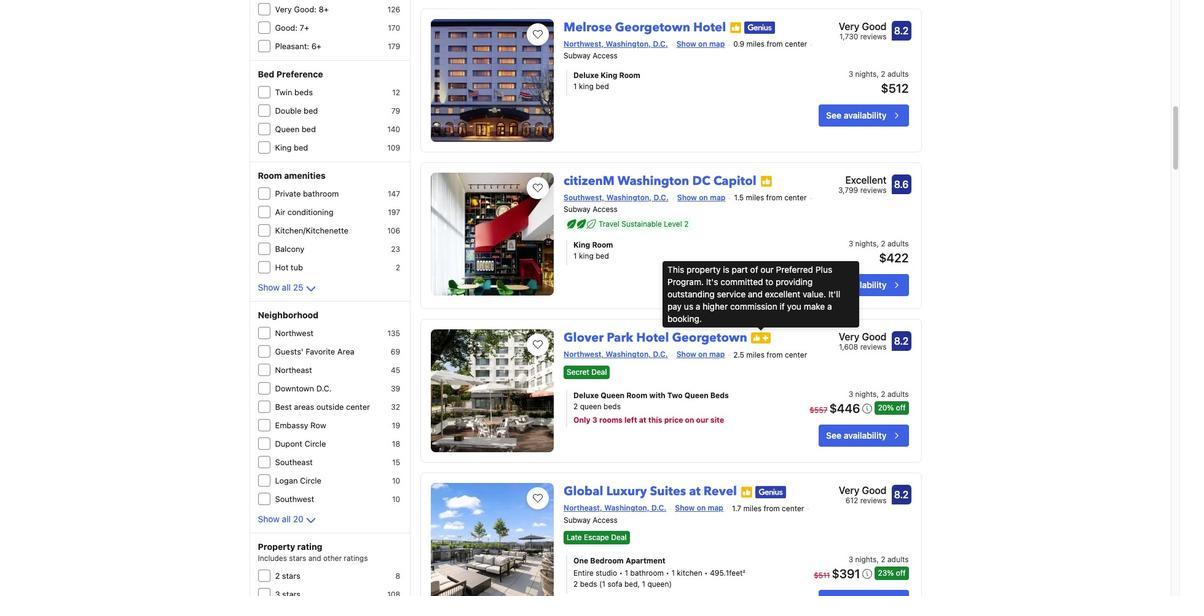 Task type: locate. For each thing, give the bounding box(es) containing it.
access inside 1.7 miles from center subway access
[[593, 516, 618, 525]]

property rating includes stars and other ratings
[[258, 542, 368, 563]]

on down revel
[[697, 504, 706, 513]]

pleasant:
[[275, 41, 309, 51]]

0 vertical spatial availability
[[844, 110, 887, 121]]

show down suites
[[675, 504, 695, 513]]

8.2 for melrose georgetown hotel
[[894, 25, 909, 36]]

citizenm washington dc capitol image
[[431, 172, 554, 295]]

1 very good element from the top
[[839, 19, 887, 34]]

miles inside 1.7 miles from center subway access
[[744, 504, 762, 513]]

from inside 0.9 miles from center subway access
[[767, 40, 783, 49]]

secret
[[567, 368, 590, 377]]

1 vertical spatial see availability link
[[819, 274, 909, 297]]

on for park
[[699, 350, 708, 359]]

and inside property rating includes stars and other ratings
[[308, 554, 321, 563]]

1 vertical spatial 10
[[392, 495, 400, 504]]

northwest, down glover
[[564, 350, 604, 359]]

show on map left 0.9
[[677, 39, 725, 48]]

our inside this property is part of our preferred plus program. it's committed to providing outstanding service and excellent value. it'll pay us a higher commission if you make a booking.
[[761, 264, 774, 275]]

39
[[391, 384, 400, 394]]

northwest, washington, d.c. for park
[[564, 350, 668, 359]]

2 horizontal spatial •
[[705, 569, 708, 578]]

apartment
[[626, 557, 666, 566]]

3 very good element from the top
[[839, 483, 887, 498]]

southwest,
[[564, 193, 605, 202]]

1 northwest, washington, d.c. from the top
[[564, 39, 668, 48]]

2 vertical spatial good
[[862, 485, 887, 496]]

1 horizontal spatial hotel
[[694, 19, 726, 35]]

embassy row
[[275, 421, 326, 430]]

1 vertical spatial availability
[[844, 280, 887, 290]]

1 , from the top
[[877, 70, 879, 79]]

miles inside 1.5 miles from center subway access
[[746, 193, 764, 203]]

1 horizontal spatial a
[[828, 301, 832, 312]]

room left with
[[627, 391, 648, 401]]

very
[[275, 4, 292, 14], [839, 21, 860, 32], [839, 332, 860, 343], [839, 485, 860, 496]]

adults up 20% off
[[888, 390, 909, 399]]

1 see availability from the top
[[826, 110, 887, 121]]

0 vertical spatial deal
[[592, 368, 607, 377]]

at right left
[[639, 416, 647, 425]]

beds down entire
[[580, 580, 597, 589]]

1 good from the top
[[862, 21, 887, 32]]

center for melrose georgetown hotel
[[785, 40, 808, 49]]

access up deluxe king room 1 king bed
[[593, 51, 618, 60]]

3 nights , 2 adults up the 23%
[[849, 555, 909, 565]]

1 adults from the top
[[888, 70, 909, 79]]

3 subway from the top
[[564, 516, 591, 525]]

subway down melrose
[[564, 51, 591, 60]]

deluxe inside deluxe queen room with two queen beds 2 queen beds only 3 rooms left at this price on our site
[[574, 391, 599, 401]]

northeast
[[275, 365, 312, 375]]

good right 1,730 on the top of page
[[862, 21, 887, 32]]

circle for logan circle
[[300, 476, 322, 486]]

0.9 miles from center subway access
[[564, 40, 808, 60]]

nights inside 3 nights , 2 adults $422
[[856, 239, 877, 249]]

from right 0.9
[[767, 40, 783, 49]]

this property is part of our preferred plus program. it's committed to providing outstanding service and excellent value. it'll pay us a higher commission if you make a booking. image
[[751, 333, 771, 344], [751, 333, 771, 344]]

$512
[[881, 81, 909, 95]]

8.2 right very good 1,608 reviews
[[894, 336, 909, 347]]

this property is part of our preferred partner program. it's committed to providing excellent service and good value. it'll pay us a higher commission if you make a booking. image for melrose georgetown hotel
[[730, 22, 742, 34]]

d.c. down glover park hotel georgetown
[[653, 350, 668, 359]]

subway inside 0.9 miles from center subway access
[[564, 51, 591, 60]]

1 horizontal spatial and
[[748, 289, 763, 299]]

1 vertical spatial scored 8.2 element
[[892, 332, 912, 351]]

1 vertical spatial circle
[[300, 476, 322, 486]]

good right 612
[[862, 485, 887, 496]]

, down very good 1,730 reviews
[[877, 70, 879, 79]]

2 inside 3 nights , 2 adults $512
[[881, 70, 886, 79]]

1.7 miles from center subway access
[[564, 504, 804, 525]]

1 3 nights , 2 adults from the top
[[849, 390, 909, 399]]

show inside dropdown button
[[258, 514, 280, 524]]

0 horizontal spatial king
[[275, 143, 292, 152]]

see availability link for melrose georgetown hotel
[[819, 105, 909, 127]]

1 access from the top
[[593, 51, 618, 60]]

0 vertical spatial beds
[[295, 87, 313, 97]]

see availability down $446
[[826, 431, 887, 441]]

on left 0.9
[[699, 39, 708, 48]]

and down rating
[[308, 554, 321, 563]]

miles inside 0.9 miles from center subway access
[[747, 40, 765, 49]]

room up private
[[258, 170, 282, 181]]

1 vertical spatial our
[[696, 416, 709, 425]]

1.5
[[734, 193, 744, 203]]

• right kitchen
[[705, 569, 708, 578]]

0 horizontal spatial beds
[[295, 87, 313, 97]]

king down melrose
[[579, 82, 594, 91]]

room down 'travel'
[[592, 241, 613, 250]]

0 vertical spatial see availability link
[[819, 105, 909, 127]]

deluxe down melrose
[[574, 71, 599, 80]]

king inside king room 1 king bed
[[579, 252, 594, 261]]

room inside king room 1 king bed
[[592, 241, 613, 250]]

see availability link down 3 nights , 2 adults $422
[[819, 274, 909, 297]]

1,608
[[839, 343, 859, 352]]

center left 3,799
[[785, 193, 807, 203]]

logan
[[275, 476, 298, 486]]

all for 20
[[282, 514, 291, 524]]

deluxe for deluxe queen room with two queen beds
[[574, 391, 599, 401]]

washington
[[618, 172, 690, 189]]

0 horizontal spatial deal
[[592, 368, 607, 377]]

2 up $422
[[881, 239, 886, 249]]

access inside 1.5 miles from center subway access
[[593, 205, 618, 214]]

adults up the $512
[[888, 70, 909, 79]]

very inside very good 612 reviews
[[839, 485, 860, 496]]

1 horizontal spatial queen
[[601, 391, 625, 401]]

2 vertical spatial see
[[826, 431, 842, 441]]

1 horizontal spatial deal
[[611, 533, 627, 542]]

0 vertical spatial subway
[[564, 51, 591, 60]]

0 vertical spatial access
[[593, 51, 618, 60]]

d.c. for capitol
[[654, 193, 669, 202]]

good right 1,608
[[862, 332, 887, 343]]

3
[[849, 70, 854, 79], [849, 239, 854, 249], [849, 390, 854, 399], [593, 416, 598, 425], [849, 555, 854, 565]]

access inside 0.9 miles from center subway access
[[593, 51, 618, 60]]

19
[[392, 421, 400, 430]]

scored 8.2 element right very good 612 reviews
[[892, 485, 912, 505]]

4 reviews from the top
[[861, 496, 887, 506]]

show down "hot" on the top
[[258, 282, 280, 293]]

genius discounts available at this property. image
[[745, 22, 776, 34], [745, 22, 776, 34], [756, 486, 786, 499], [756, 486, 786, 499]]

dupont circle
[[275, 439, 326, 449]]

• up 'queen)'
[[666, 569, 670, 578]]

reviews inside very good 1,608 reviews
[[861, 343, 887, 352]]

1 inside deluxe king room 1 king bed
[[574, 82, 577, 91]]

and
[[748, 289, 763, 299], [308, 554, 321, 563]]

3 access from the top
[[593, 516, 618, 525]]

1 horizontal spatial our
[[761, 264, 774, 275]]

suites
[[650, 483, 686, 500]]

bathroom inside one bedroom apartment entire studio • 1 bathroom • 1 kitchen • 495.1feet² 2 beds (1 sofa bed, 1 queen)
[[631, 569, 664, 578]]

northeast, washington, d.c.
[[564, 504, 667, 513]]

reviews for global luxury suites at revel
[[861, 496, 887, 506]]

10
[[392, 477, 400, 486], [392, 495, 400, 504]]

1 nights from the top
[[856, 70, 877, 79]]

reviews right 1,608
[[861, 343, 887, 352]]

excellent element
[[839, 172, 887, 187]]

d.c. down citizenm washington dc capitol
[[654, 193, 669, 202]]

on inside deluxe queen room with two queen beds 2 queen beds only 3 rooms left at this price on our site
[[685, 416, 694, 425]]

deluxe king room link
[[574, 70, 782, 81]]

center inside 0.9 miles from center subway access
[[785, 40, 808, 49]]

good inside very good 612 reviews
[[862, 485, 887, 496]]

8.2 right very good 612 reviews
[[894, 490, 909, 501]]

2 good from the top
[[862, 332, 887, 343]]

1 vertical spatial northwest, washington, d.c.
[[564, 350, 668, 359]]

very good element for melrose georgetown hotel
[[839, 19, 887, 34]]

4 nights from the top
[[856, 555, 877, 565]]

2 deluxe from the top
[[574, 391, 599, 401]]

center right 1.7
[[782, 504, 804, 513]]

2 3 nights , 2 adults from the top
[[849, 555, 909, 565]]

1 reviews from the top
[[861, 32, 887, 41]]

stars inside property rating includes stars and other ratings
[[289, 554, 306, 563]]

from for global luxury suites at revel
[[764, 504, 780, 513]]

2 availability from the top
[[844, 280, 887, 290]]

0 vertical spatial see
[[826, 110, 842, 121]]

3 up $446
[[849, 390, 854, 399]]

0 vertical spatial deluxe
[[574, 71, 599, 80]]

2 nights from the top
[[856, 239, 877, 249]]

0 vertical spatial off
[[896, 404, 906, 413]]

adults inside 3 nights , 2 adults $422
[[888, 239, 909, 249]]

1 horizontal spatial king
[[574, 241, 590, 250]]

this property is part of our preferred partner program. it's committed to providing excellent service and good value. it'll pay us a higher commission if you make a booking. image
[[730, 22, 742, 34], [730, 22, 742, 34], [760, 175, 773, 188]]

3 nights , 2 adults
[[849, 390, 909, 399], [849, 555, 909, 565]]

1 off from the top
[[896, 404, 906, 413]]

see
[[826, 110, 842, 121], [826, 280, 842, 290], [826, 431, 842, 441]]

3 right only at the bottom
[[593, 416, 598, 425]]

this property is part of our preferred partner program. it's committed to providing excellent service and good value. it'll pay us a higher commission if you make a booking. image
[[760, 175, 773, 188], [741, 486, 753, 499], [741, 486, 753, 499]]

1 vertical spatial king
[[275, 143, 292, 152]]

1 vertical spatial beds
[[604, 402, 621, 412]]

center down you
[[785, 351, 807, 360]]

all inside dropdown button
[[282, 282, 291, 293]]

8.2 for glover park hotel georgetown
[[894, 336, 909, 347]]

this property is part of our preferred partner program. it's committed to providing excellent service and good value. it'll pay us a higher commission if you make a booking. image for global luxury suites at revel
[[741, 486, 753, 499]]

map for glover park hotel georgetown
[[710, 350, 725, 359]]

0 vertical spatial circle
[[305, 439, 326, 449]]

off right 20%
[[896, 404, 906, 413]]

1 king from the top
[[579, 82, 594, 91]]

bathroom down the "apartment"
[[631, 569, 664, 578]]

it'll
[[829, 289, 841, 299]]

0 horizontal spatial a
[[696, 301, 701, 312]]

reviews right 1,730 on the top of page
[[861, 32, 887, 41]]

you
[[787, 301, 802, 312]]

center left 1,730 on the top of page
[[785, 40, 808, 49]]

1 horizontal spatial bathroom
[[631, 569, 664, 578]]

all inside dropdown button
[[282, 514, 291, 524]]

2
[[881, 70, 886, 79], [684, 220, 689, 229], [881, 239, 886, 249], [396, 263, 400, 272], [881, 390, 886, 399], [574, 402, 578, 412], [881, 555, 886, 565], [275, 571, 280, 581], [574, 580, 578, 589]]

1 10 from the top
[[392, 477, 400, 486]]

reviews right 612
[[861, 496, 887, 506]]

stars down includes at bottom left
[[282, 571, 301, 581]]

center inside 1.5 miles from center subway access
[[785, 193, 807, 203]]

2 all from the top
[[282, 514, 291, 524]]

1 vertical spatial off
[[896, 569, 906, 578]]

subway inside 1.5 miles from center subway access
[[564, 205, 591, 214]]

1 subway from the top
[[564, 51, 591, 60]]

part
[[732, 264, 748, 275]]

southwest, washington, d.c.
[[564, 193, 669, 202]]

northwest, washington, d.c. down melrose
[[564, 39, 668, 48]]

deluxe up "queen"
[[574, 391, 599, 401]]

bedroom
[[590, 557, 624, 566]]

0 vertical spatial at
[[639, 416, 647, 425]]

on
[[699, 39, 708, 48], [699, 193, 708, 202], [699, 350, 708, 359], [685, 416, 694, 425], [697, 504, 706, 513]]

room amenities
[[258, 170, 326, 181]]

see availability
[[826, 110, 887, 121], [826, 280, 887, 290], [826, 431, 887, 441]]

2 right level
[[684, 220, 689, 229]]

king for king bed
[[275, 143, 292, 152]]

8+
[[319, 4, 329, 14]]

washington,
[[606, 39, 651, 48], [607, 193, 652, 202], [606, 350, 651, 359], [605, 504, 650, 513]]

0 vertical spatial 8.2
[[894, 25, 909, 36]]

0 horizontal spatial our
[[696, 416, 709, 425]]

show for glover park hotel georgetown
[[677, 350, 697, 359]]

0 horizontal spatial •
[[620, 569, 623, 578]]

from for melrose georgetown hotel
[[767, 40, 783, 49]]

1 horizontal spatial beds
[[580, 580, 597, 589]]

very good element for global luxury suites at revel
[[839, 483, 887, 498]]

1 see availability link from the top
[[819, 105, 909, 127]]

scored 8.2 element
[[892, 21, 912, 40], [892, 332, 912, 351], [892, 485, 912, 505]]

subway down southwest,
[[564, 205, 591, 214]]

3 good from the top
[[862, 485, 887, 496]]

2 vertical spatial scored 8.2 element
[[892, 485, 912, 505]]

2 8.2 from the top
[[894, 336, 909, 347]]

0 vertical spatial good
[[862, 21, 887, 32]]

show down glover park hotel georgetown
[[677, 350, 697, 359]]

circle right "logan"
[[300, 476, 322, 486]]

glover park hotel georgetown image
[[431, 330, 554, 453]]

2 vertical spatial see availability
[[826, 431, 887, 441]]

off right the 23%
[[896, 569, 906, 578]]

8.2 right very good 1,730 reviews
[[894, 25, 909, 36]]

availability for melrose georgetown hotel
[[844, 110, 887, 121]]

• up sofa
[[620, 569, 623, 578]]

2 vertical spatial very good element
[[839, 483, 887, 498]]

our left "site"
[[696, 416, 709, 425]]

king inside king room 1 king bed
[[574, 241, 590, 250]]

availability down 3 nights , 2 adults $512
[[844, 110, 887, 121]]

center inside 1.7 miles from center subway access
[[782, 504, 804, 513]]

2 10 from the top
[[392, 495, 400, 504]]

1 vertical spatial georgetown
[[672, 330, 748, 346]]

1 down southwest,
[[574, 252, 577, 261]]

2 see availability link from the top
[[819, 274, 909, 297]]

0 vertical spatial scored 8.2 element
[[892, 21, 912, 40]]

2 stars
[[275, 571, 301, 581]]

1 vertical spatial bathroom
[[631, 569, 664, 578]]

1 down the one bedroom apartment link
[[672, 569, 675, 578]]

reviews for glover park hotel georgetown
[[861, 343, 887, 352]]

20
[[293, 514, 304, 524]]

3 scored 8.2 element from the top
[[892, 485, 912, 505]]

georgetown down the "booking."
[[672, 330, 748, 346]]

0 vertical spatial very good element
[[839, 19, 887, 34]]

2 vertical spatial subway
[[564, 516, 591, 525]]

2 northwest, from the top
[[564, 350, 604, 359]]

1 availability from the top
[[844, 110, 887, 121]]

show on map for glover park hotel georgetown
[[677, 350, 725, 359]]

show on map for global luxury suites at revel
[[675, 504, 724, 513]]

only
[[574, 416, 591, 425]]

, down excellent 3,799 reviews
[[877, 239, 879, 249]]

1 vertical spatial subway
[[564, 205, 591, 214]]

1 down melrose
[[574, 82, 577, 91]]

see availability link
[[819, 105, 909, 127], [819, 274, 909, 297], [819, 425, 909, 447]]

off
[[896, 404, 906, 413], [896, 569, 906, 578]]

scored 8.2 element right very good 1,608 reviews
[[892, 332, 912, 351]]

deal
[[592, 368, 607, 377], [611, 533, 627, 542]]

see availability link down 3 nights , 2 adults $512
[[819, 105, 909, 127]]

room inside deluxe queen room with two queen beds 2 queen beds only 3 rooms left at this price on our site
[[627, 391, 648, 401]]

1 scored 8.2 element from the top
[[892, 21, 912, 40]]

0 vertical spatial northwest, washington, d.c.
[[564, 39, 668, 48]]

, inside 3 nights , 2 adults $512
[[877, 70, 879, 79]]

good: left 8+ in the top of the page
[[294, 4, 317, 14]]

ratings
[[344, 554, 368, 563]]

2 vertical spatial king
[[574, 241, 590, 250]]

1 vertical spatial deluxe
[[574, 391, 599, 401]]

1 vertical spatial good
[[862, 332, 887, 343]]

3 nights , 2 adults $422
[[849, 239, 909, 265]]

1 vertical spatial 8.2
[[894, 336, 909, 347]]

1 northwest, from the top
[[564, 39, 604, 48]]

very good 1,730 reviews
[[839, 21, 887, 41]]

on for luxury
[[697, 504, 706, 513]]

commission
[[730, 301, 778, 312]]

3 8.2 from the top
[[894, 490, 909, 501]]

entire
[[574, 569, 594, 578]]

global luxury suites at revel
[[564, 483, 737, 500]]

0 horizontal spatial and
[[308, 554, 321, 563]]

bed down double bed
[[302, 124, 316, 134]]

2 vertical spatial access
[[593, 516, 618, 525]]

1 vertical spatial see
[[826, 280, 842, 290]]

king down 'queen bed'
[[275, 143, 292, 152]]

1 vertical spatial very good element
[[839, 330, 887, 344]]

miles for melrose georgetown hotel
[[747, 40, 765, 49]]

preferred
[[776, 264, 814, 275]]

king inside deluxe king room 1 king bed
[[579, 82, 594, 91]]

preference
[[277, 69, 323, 79]]

2 horizontal spatial king
[[601, 71, 618, 80]]

1 vertical spatial access
[[593, 205, 618, 214]]

adults inside 3 nights , 2 adults $512
[[888, 70, 909, 79]]

0 horizontal spatial hotel
[[637, 330, 669, 346]]

reviews inside very good 1,730 reviews
[[861, 32, 887, 41]]

1 vertical spatial all
[[282, 514, 291, 524]]

0 vertical spatial stars
[[289, 554, 306, 563]]

king down melrose
[[601, 71, 618, 80]]

2 reviews from the top
[[861, 185, 887, 195]]

reviews inside very good 612 reviews
[[861, 496, 887, 506]]

79
[[391, 106, 400, 116]]

on left 2.5
[[699, 350, 708, 359]]

2 off from the top
[[896, 569, 906, 578]]

see availability link down $446
[[819, 425, 909, 447]]

, up 20%
[[877, 390, 879, 399]]

beds up rooms
[[604, 402, 621, 412]]

at inside deluxe queen room with two queen beds 2 queen beds only 3 rooms left at this price on our site
[[639, 416, 647, 425]]

show up property on the left
[[258, 514, 280, 524]]

show all 20
[[258, 514, 304, 524]]

2 up only at the bottom
[[574, 402, 578, 412]]

queen down double
[[275, 124, 300, 134]]

center for citizenm washington dc capitol
[[785, 193, 807, 203]]

very for melrose georgetown hotel
[[839, 21, 860, 32]]

0 vertical spatial 3 nights , 2 adults
[[849, 390, 909, 399]]

very good element for glover park hotel georgetown
[[839, 330, 887, 344]]

3 nights , 2 adults $512
[[849, 70, 909, 95]]

1 vertical spatial hotel
[[637, 330, 669, 346]]

a
[[696, 301, 701, 312], [828, 301, 832, 312]]

scored 8.2 element right very good 1,730 reviews
[[892, 21, 912, 40]]

3 • from the left
[[705, 569, 708, 578]]

2 king from the top
[[579, 252, 594, 261]]

availability down $446
[[844, 431, 887, 441]]

access
[[593, 51, 618, 60], [593, 205, 618, 214], [593, 516, 618, 525]]

0 horizontal spatial at
[[639, 416, 647, 425]]

washington, for washington
[[607, 193, 652, 202]]

0 vertical spatial and
[[748, 289, 763, 299]]

1 vertical spatial at
[[689, 483, 701, 500]]

1 vertical spatial see availability
[[826, 280, 887, 290]]

3 nights , 2 adults for glover park hotel georgetown
[[849, 390, 909, 399]]

2 very good element from the top
[[839, 330, 887, 344]]

hotel right park
[[637, 330, 669, 346]]

committed
[[721, 277, 763, 287]]

2 northwest, washington, d.c. from the top
[[564, 350, 668, 359]]

reviews inside excellent 3,799 reviews
[[861, 185, 887, 195]]

3 nights , 2 adults for global luxury suites at revel
[[849, 555, 909, 565]]

reviews right 3,799
[[861, 185, 887, 195]]

2 scored 8.2 element from the top
[[892, 332, 912, 351]]

3 inside 3 nights , 2 adults $512
[[849, 70, 854, 79]]

1 8.2 from the top
[[894, 25, 909, 36]]

all left 25
[[282, 282, 291, 293]]

map for melrose georgetown hotel
[[710, 39, 725, 48]]

on for washington
[[699, 193, 708, 202]]

glover
[[564, 330, 604, 346]]

bed down melrose
[[596, 82, 609, 91]]

conditioning
[[288, 207, 334, 217]]

from inside 1.5 miles from center subway access
[[766, 193, 783, 203]]

area
[[337, 347, 355, 357]]

room down the melrose georgetown hotel in the top of the page
[[620, 71, 641, 80]]

1 all from the top
[[282, 282, 291, 293]]

areas
[[294, 402, 314, 412]]

availability right it'll at the right of the page
[[844, 280, 887, 290]]

2 vertical spatial see availability link
[[819, 425, 909, 447]]

109
[[388, 143, 400, 152]]

deluxe inside deluxe king room 1 king bed
[[574, 71, 599, 80]]

good inside very good 1,608 reviews
[[862, 332, 887, 343]]

1 deluxe from the top
[[574, 71, 599, 80]]

1 vertical spatial king
[[579, 252, 594, 261]]

show on map for melrose georgetown hotel
[[677, 39, 725, 48]]

0 vertical spatial bathroom
[[303, 189, 339, 199]]

good inside very good 1,730 reviews
[[862, 21, 887, 32]]

0 vertical spatial king
[[579, 82, 594, 91]]

1 horizontal spatial at
[[689, 483, 701, 500]]

3 down 1,730 on the top of page
[[849, 70, 854, 79]]

2 see from the top
[[826, 280, 842, 290]]

3 reviews from the top
[[861, 343, 887, 352]]

see availability for citizenm washington dc capitol
[[826, 280, 887, 290]]

subway inside 1.7 miles from center subway access
[[564, 516, 591, 525]]

a right us
[[696, 301, 701, 312]]

2 , from the top
[[877, 239, 879, 249]]

1 see from the top
[[826, 110, 842, 121]]

show for citizenm washington dc capitol
[[677, 193, 697, 202]]

1 horizontal spatial •
[[666, 569, 670, 578]]

our up the to
[[761, 264, 774, 275]]

1 vertical spatial northwest,
[[564, 350, 604, 359]]

show on map down the dc in the right of the page
[[677, 193, 726, 202]]

2 vertical spatial 8.2
[[894, 490, 909, 501]]

washington, for luxury
[[605, 504, 650, 513]]

2 see availability from the top
[[826, 280, 887, 290]]

hotel for park
[[637, 330, 669, 346]]

logan circle
[[275, 476, 322, 486]]

excellent
[[765, 289, 801, 299]]

1 vertical spatial 3 nights , 2 adults
[[849, 555, 909, 565]]

good
[[862, 21, 887, 32], [862, 332, 887, 343], [862, 485, 887, 496]]

subway down northeast,
[[564, 516, 591, 525]]

at
[[639, 416, 647, 425], [689, 483, 701, 500]]

2 a from the left
[[828, 301, 832, 312]]

2 access from the top
[[593, 205, 618, 214]]

reviews
[[861, 32, 887, 41], [861, 185, 887, 195], [861, 343, 887, 352], [861, 496, 887, 506]]

map left 0.9
[[710, 39, 725, 48]]

0 vertical spatial hotel
[[694, 19, 726, 35]]

higher
[[703, 301, 728, 312]]

1 vertical spatial good:
[[275, 23, 298, 33]]

0 vertical spatial northwest,
[[564, 39, 604, 48]]

good:
[[294, 4, 317, 14], [275, 23, 298, 33]]

miles right 2.5
[[747, 351, 765, 360]]

hotel up 0.9 miles from center subway access
[[694, 19, 726, 35]]

very inside very good 1,608 reviews
[[839, 332, 860, 343]]

tub
[[291, 263, 303, 272]]

179
[[388, 42, 400, 51]]

1
[[574, 82, 577, 91], [574, 252, 577, 261], [625, 569, 628, 578], [672, 569, 675, 578], [642, 580, 646, 589]]

d.c. down the melrose georgetown hotel in the top of the page
[[653, 39, 668, 48]]

plus
[[816, 264, 833, 275]]

guests' favorite area
[[275, 347, 355, 357]]

very good element
[[839, 19, 887, 34], [839, 330, 887, 344], [839, 483, 887, 498]]

4 , from the top
[[877, 555, 879, 565]]

2 vertical spatial beds
[[580, 580, 597, 589]]

georgetown up 0.9 miles from center subway access
[[615, 19, 691, 35]]

king inside deluxe king room 1 king bed
[[601, 71, 618, 80]]

washington, down washington
[[607, 193, 652, 202]]

global luxury suites at revel link
[[564, 479, 737, 500]]

scored 8.6 element
[[892, 174, 912, 194]]

melrose georgetown hotel image
[[431, 19, 554, 142]]

from inside 1.7 miles from center subway access
[[764, 504, 780, 513]]

0 vertical spatial all
[[282, 282, 291, 293]]

2 vertical spatial availability
[[844, 431, 887, 441]]

very inside very good 1,730 reviews
[[839, 21, 860, 32]]

1 vertical spatial and
[[308, 554, 321, 563]]

0 vertical spatial 10
[[392, 477, 400, 486]]

2 horizontal spatial beds
[[604, 402, 621, 412]]

nights down 3,799
[[856, 239, 877, 249]]

0 vertical spatial our
[[761, 264, 774, 275]]

0 vertical spatial see availability
[[826, 110, 887, 121]]

3 inside deluxe queen room with two queen beds 2 queen beds only 3 rooms left at this price on our site
[[593, 416, 598, 425]]

0 vertical spatial king
[[601, 71, 618, 80]]

king room 1 king bed
[[574, 241, 613, 261]]

2 adults from the top
[[888, 239, 909, 249]]

from right 1.7
[[764, 504, 780, 513]]

25
[[293, 282, 304, 293]]

2 subway from the top
[[564, 205, 591, 214]]

beds
[[711, 391, 729, 401]]

access for citizenm
[[593, 205, 618, 214]]



Task type: describe. For each thing, give the bounding box(es) containing it.
melrose
[[564, 19, 612, 35]]

106
[[388, 226, 400, 235]]

global luxury suites at revel image
[[431, 483, 554, 596]]

bed for queen bed
[[302, 124, 316, 134]]

northwest
[[275, 328, 314, 338]]

d.c. up best areas outside center
[[316, 384, 332, 394]]

show for melrose georgetown hotel
[[677, 39, 697, 48]]

map for citizenm washington dc capitol
[[710, 193, 726, 202]]

subway for melrose georgetown hotel
[[564, 51, 591, 60]]

twin
[[275, 87, 292, 97]]

travel sustainable level 2
[[599, 220, 689, 229]]

one bedroom apartment entire studio • 1 bathroom • 1 kitchen • 495.1feet² 2 beds (1 sofa bed, 1 queen)
[[574, 557, 746, 589]]

2 up 20%
[[881, 390, 886, 399]]

air conditioning
[[275, 207, 334, 217]]

king for king room 1 king bed
[[574, 241, 590, 250]]

$391
[[832, 567, 860, 581]]

circle for dupont circle
[[305, 439, 326, 449]]

queen
[[580, 402, 602, 412]]

170
[[388, 23, 400, 33]]

bed inside deluxe king room 1 king bed
[[596, 82, 609, 91]]

washington, for georgetown
[[606, 39, 651, 48]]

row
[[311, 421, 326, 430]]

southeast
[[275, 457, 313, 467]]

this property is part of our preferred partner program. it's committed to providing excellent service and good value. it'll pay us a higher commission if you make a booking. image for citizenm washington dc capitol
[[760, 175, 773, 188]]

2 inside deluxe queen room with two queen beds 2 queen beds only 3 rooms left at this price on our site
[[574, 402, 578, 412]]

glover park hotel georgetown link
[[564, 325, 748, 346]]

deluxe for deluxe king room
[[574, 71, 599, 80]]

private bathroom
[[275, 189, 339, 199]]

center right outside
[[346, 402, 370, 412]]

center for global luxury suites at revel
[[782, 504, 804, 513]]

park
[[607, 330, 633, 346]]

1 a from the left
[[696, 301, 701, 312]]

it's
[[706, 277, 718, 287]]

18
[[392, 440, 400, 449]]

d.c. for georgetown
[[653, 350, 668, 359]]

bed for double bed
[[304, 106, 318, 116]]

bed preference
[[258, 69, 323, 79]]

23
[[391, 245, 400, 254]]

10 for southwest
[[392, 495, 400, 504]]

washington, for park
[[606, 350, 651, 359]]

$557
[[810, 406, 828, 415]]

downtown
[[275, 384, 314, 394]]

with
[[650, 391, 666, 401]]

site
[[711, 416, 724, 425]]

3 up $391 on the bottom
[[849, 555, 854, 565]]

very for glover park hotel georgetown
[[839, 332, 860, 343]]

495.1feet²
[[710, 569, 746, 578]]

booking.
[[668, 314, 702, 324]]

1,730
[[840, 32, 859, 41]]

see availability for melrose georgetown hotel
[[826, 110, 887, 121]]

see for melrose georgetown hotel
[[826, 110, 842, 121]]

3 see availability link from the top
[[819, 425, 909, 447]]

on for georgetown
[[699, 39, 708, 48]]

other
[[323, 554, 342, 563]]

miles for citizenm washington dc capitol
[[746, 193, 764, 203]]

3 , from the top
[[877, 390, 879, 399]]

scored 8.2 element for glover park hotel georgetown
[[892, 332, 912, 351]]

price
[[664, 416, 683, 425]]

dupont
[[275, 439, 303, 449]]

availability for citizenm washington dc capitol
[[844, 280, 887, 290]]

best areas outside center
[[275, 402, 370, 412]]

kitchen/kitchenette
[[275, 226, 349, 235]]

1 vertical spatial stars
[[282, 571, 301, 581]]

reviews for melrose georgetown hotel
[[861, 32, 887, 41]]

scored 8.2 element for melrose georgetown hotel
[[892, 21, 912, 40]]

king room link
[[574, 240, 782, 251]]

2 inside 3 nights , 2 adults $422
[[881, 239, 886, 249]]

neighborhood
[[258, 310, 318, 320]]

2 • from the left
[[666, 569, 670, 578]]

3 see from the top
[[826, 431, 842, 441]]

beds inside deluxe queen room with two queen beds 2 queen beds only 3 rooms left at this price on our site
[[604, 402, 621, 412]]

subway for global luxury suites at revel
[[564, 516, 591, 525]]

southwest
[[275, 494, 314, 504]]

travel
[[599, 220, 620, 229]]

from for citizenm washington dc capitol
[[766, 193, 783, 203]]

outstanding
[[668, 289, 715, 299]]

126
[[388, 5, 400, 14]]

hot
[[275, 263, 289, 272]]

and inside this property is part of our preferred plus program. it's committed to providing outstanding service and excellent value. it'll pay us a higher commission if you make a booking.
[[748, 289, 763, 299]]

0.9
[[734, 40, 745, 49]]

hotel for georgetown
[[694, 19, 726, 35]]

secret deal
[[567, 368, 607, 377]]

subway for citizenm washington dc capitol
[[564, 205, 591, 214]]

0 vertical spatial good:
[[294, 4, 317, 14]]

bed inside king room 1 king bed
[[596, 252, 609, 261]]

show for global luxury suites at revel
[[675, 504, 695, 513]]

northwest, for glover
[[564, 350, 604, 359]]

10 for logan circle
[[392, 477, 400, 486]]

2 inside one bedroom apartment entire studio • 1 bathroom • 1 kitchen • 495.1feet² 2 beds (1 sofa bed, 1 queen)
[[574, 580, 578, 589]]

our inside deluxe queen room with two queen beds 2 queen beds only 3 rooms left at this price on our site
[[696, 416, 709, 425]]

glover park hotel georgetown
[[564, 330, 748, 346]]

property
[[687, 264, 721, 275]]

4 adults from the top
[[888, 555, 909, 565]]

from right 2.5
[[767, 351, 783, 360]]

room inside deluxe king room 1 king bed
[[620, 71, 641, 80]]

see for citizenm washington dc capitol
[[826, 280, 842, 290]]

service
[[717, 289, 746, 299]]

show on map for citizenm washington dc capitol
[[677, 193, 726, 202]]

8.2 for global luxury suites at revel
[[894, 490, 909, 501]]

3 see availability from the top
[[826, 431, 887, 441]]

twin beds
[[275, 87, 313, 97]]

2 down 23
[[396, 263, 400, 272]]

studio
[[596, 569, 617, 578]]

612
[[846, 496, 859, 506]]

make
[[804, 301, 825, 312]]

1 • from the left
[[620, 569, 623, 578]]

off for global luxury suites at revel
[[896, 569, 906, 578]]

1 inside king room 1 king bed
[[574, 252, 577, 261]]

$511
[[814, 571, 830, 581]]

off for glover park hotel georgetown
[[896, 404, 906, 413]]

3 inside 3 nights , 2 adults $422
[[849, 239, 854, 249]]

favorite
[[306, 347, 335, 357]]

kitchen
[[677, 569, 703, 578]]

good for melrose georgetown hotel
[[862, 21, 887, 32]]

map for global luxury suites at revel
[[708, 504, 724, 513]]

one
[[574, 557, 589, 566]]

one bedroom apartment link
[[574, 556, 782, 567]]

deluxe queen room with two queen beds 2 queen beds only 3 rooms left at this price on our site
[[574, 391, 729, 425]]

1 right bed,
[[642, 580, 646, 589]]

good for global luxury suites at revel
[[862, 485, 887, 496]]

late escape deal
[[567, 533, 627, 542]]

this property is part of our preferred partner program. it's committed to providing excellent service and good value. it'll pay us a higher commission if you make a booking. image for citizenm washington dc capitol
[[760, 175, 773, 188]]

20%
[[878, 404, 894, 413]]

3 availability from the top
[[844, 431, 887, 441]]

late
[[567, 533, 582, 542]]

, inside 3 nights , 2 adults $422
[[877, 239, 879, 249]]

northwest, for melrose
[[564, 39, 604, 48]]

bed for king bed
[[294, 143, 308, 152]]

miles for global luxury suites at revel
[[744, 504, 762, 513]]

beds inside one bedroom apartment entire studio • 1 bathroom • 1 kitchen • 495.1feet² 2 beds (1 sofa bed, 1 queen)
[[580, 580, 597, 589]]

program.
[[668, 277, 704, 287]]

0 vertical spatial georgetown
[[615, 19, 691, 35]]

135
[[388, 329, 400, 338]]

to
[[766, 277, 774, 287]]

show all 25 button
[[258, 282, 318, 296]]

8.6
[[894, 179, 909, 190]]

1 vertical spatial deal
[[611, 533, 627, 542]]

citizenm
[[564, 172, 615, 189]]

1 up bed,
[[625, 569, 628, 578]]

23%
[[878, 569, 894, 578]]

good for glover park hotel georgetown
[[862, 332, 887, 343]]

sustainable
[[622, 220, 662, 229]]

level
[[664, 220, 682, 229]]

northwest, washington, d.c. for georgetown
[[564, 39, 668, 48]]

very good 612 reviews
[[839, 485, 887, 506]]

deluxe king room 1 king bed
[[574, 71, 641, 91]]

northeast,
[[564, 504, 603, 513]]

0 horizontal spatial bathroom
[[303, 189, 339, 199]]

best
[[275, 402, 292, 412]]

very for global luxury suites at revel
[[839, 485, 860, 496]]

air
[[275, 207, 285, 217]]

bed,
[[625, 580, 640, 589]]

show inside dropdown button
[[258, 282, 280, 293]]

2 down includes at bottom left
[[275, 571, 280, 581]]

3 adults from the top
[[888, 390, 909, 399]]

45
[[391, 366, 400, 375]]

luxury
[[607, 483, 647, 500]]

melrose georgetown hotel link
[[564, 14, 726, 35]]

property
[[258, 542, 295, 552]]

d.c. for at
[[652, 504, 667, 513]]

queen bed
[[275, 124, 316, 134]]

2 horizontal spatial queen
[[685, 391, 709, 401]]

bed
[[258, 69, 274, 79]]

scored 8.2 element for global luxury suites at revel
[[892, 485, 912, 505]]

12
[[392, 88, 400, 97]]

3 nights from the top
[[856, 390, 877, 399]]

69
[[391, 347, 400, 357]]

20% off
[[878, 404, 906, 413]]

all for 25
[[282, 282, 291, 293]]

0 horizontal spatial queen
[[275, 124, 300, 134]]

see availability link for citizenm washington dc capitol
[[819, 274, 909, 297]]

2 up the 23%
[[881, 555, 886, 565]]

access for global
[[593, 516, 618, 525]]

sofa
[[608, 580, 623, 589]]

this property is part of our preferred plus program. it's committed to providing outstanding service and excellent value. it'll pay us a higher commission if you make a booking.
[[668, 264, 841, 324]]

access for melrose
[[593, 51, 618, 60]]

nights inside 3 nights , 2 adults $512
[[856, 70, 877, 79]]

pleasant: 6+
[[275, 41, 322, 51]]



Task type: vqa. For each thing, say whether or not it's contained in the screenshot.


